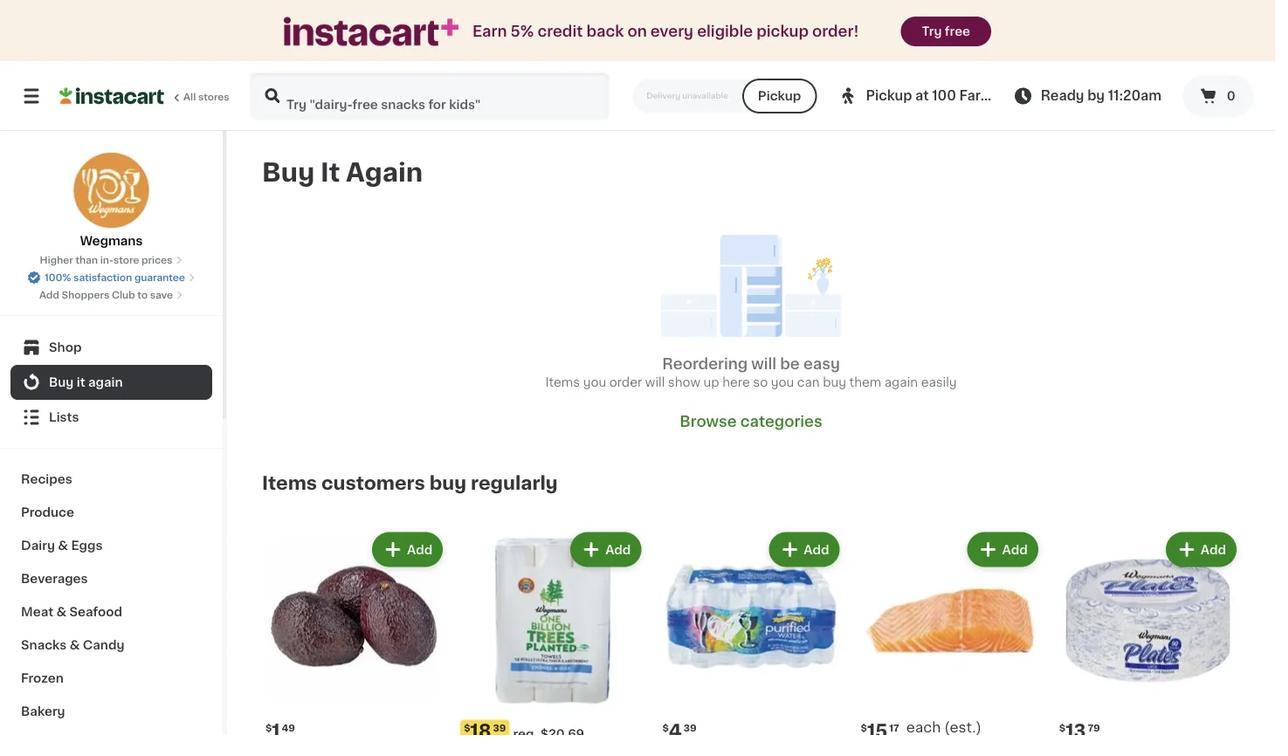 Task type: locate. For each thing, give the bounding box(es) containing it.
wegmans logo image
[[73, 152, 150, 229]]

(est.)
[[944, 721, 982, 735]]

beverages link
[[10, 562, 212, 596]]

recipes link
[[10, 463, 212, 496]]

1 horizontal spatial buy
[[823, 376, 846, 388]]

items
[[545, 376, 580, 388], [262, 474, 317, 493]]

ready
[[1041, 90, 1084, 102]]

1 vertical spatial buy
[[49, 376, 74, 389]]

will
[[751, 356, 777, 371], [645, 376, 665, 388]]

add button
[[374, 534, 441, 565], [572, 534, 640, 565], [771, 534, 838, 565], [969, 534, 1037, 565], [1168, 534, 1235, 565]]

2 39 from the left
[[493, 723, 506, 733]]

100% satisfaction guarantee
[[45, 273, 185, 283]]

you down be
[[771, 376, 794, 388]]

service type group
[[633, 79, 817, 114]]

1 horizontal spatial again
[[885, 376, 918, 388]]

1 $ from the left
[[266, 723, 272, 733]]

& left eggs
[[58, 540, 68, 552]]

1 vertical spatial &
[[56, 606, 66, 618]]

1 horizontal spatial pickup
[[866, 90, 912, 102]]

recipes
[[21, 473, 72, 486]]

pickup down the pickup
[[758, 90, 801, 102]]

will up so
[[751, 356, 777, 371]]

5 $ from the left
[[1059, 723, 1066, 733]]

1 product group from the left
[[262, 529, 446, 735]]

0 vertical spatial items
[[545, 376, 580, 388]]

2 vertical spatial &
[[70, 639, 80, 652]]

pickup
[[866, 90, 912, 102], [758, 90, 801, 102]]

0 vertical spatial &
[[58, 540, 68, 552]]

in-
[[100, 255, 113, 265]]

39
[[684, 723, 697, 733], [493, 723, 506, 733]]

add
[[39, 290, 59, 300], [407, 544, 433, 556], [605, 544, 631, 556], [804, 544, 829, 556], [1002, 544, 1028, 556], [1201, 544, 1226, 556]]

3 add button from the left
[[771, 534, 838, 565]]

& left candy
[[70, 639, 80, 652]]

bakery
[[21, 706, 65, 718]]

79
[[1088, 723, 1100, 733]]

all stores
[[183, 92, 229, 102]]

1 vertical spatial will
[[645, 376, 665, 388]]

add for 'add' button for 79
[[1201, 544, 1226, 556]]

0 vertical spatial will
[[751, 356, 777, 371]]

add shoppers club to save
[[39, 290, 173, 300]]

you left order
[[583, 376, 606, 388]]

1 horizontal spatial buy
[[262, 160, 315, 185]]

4 $ from the left
[[861, 723, 867, 733]]

add for fourth 'add' button from left
[[1002, 544, 1028, 556]]

reordering will be easy items you order will show up here so you can buy them again easily
[[545, 356, 957, 388]]

it
[[321, 160, 340, 185]]

$15.17 each (estimated) element
[[857, 720, 1042, 735]]

11:20am
[[1108, 90, 1162, 102]]

2 $ from the left
[[662, 723, 669, 733]]

meat & seafood
[[21, 606, 122, 618]]

reordering
[[662, 356, 748, 371]]

product group
[[262, 529, 446, 735], [460, 529, 645, 735], [659, 529, 843, 735], [857, 529, 1042, 735], [1056, 529, 1240, 735]]

every
[[651, 24, 694, 39]]

$ for 3rd product group from the right
[[662, 723, 669, 733]]

pickup inside 'pickup' button
[[758, 90, 801, 102]]

credit
[[538, 24, 583, 39]]

0
[[1227, 90, 1236, 102]]

1 horizontal spatial 39
[[684, 723, 697, 733]]

17
[[889, 723, 899, 733]]

produce link
[[10, 496, 212, 529]]

up
[[704, 376, 719, 388]]

3 $ from the left
[[464, 723, 470, 733]]

shoppers
[[62, 290, 109, 300]]

items left customers
[[262, 474, 317, 493]]

free
[[945, 25, 970, 38]]

will left 'show'
[[645, 376, 665, 388]]

to
[[137, 290, 148, 300]]

$
[[266, 723, 272, 733], [662, 723, 669, 733], [464, 723, 470, 733], [861, 723, 867, 733], [1059, 723, 1066, 733]]

here
[[723, 376, 750, 388]]

0 horizontal spatial items
[[262, 474, 317, 493]]

0 vertical spatial buy
[[823, 376, 846, 388]]

0 horizontal spatial buy
[[430, 474, 467, 493]]

product group containing each (est.)
[[857, 529, 1042, 735]]

you
[[583, 376, 606, 388], [771, 376, 794, 388]]

pickup inside pickup at 100 farm view popup button
[[866, 90, 912, 102]]

earn
[[472, 24, 507, 39]]

items customers buy regularly
[[262, 474, 558, 493]]

5%
[[511, 24, 534, 39]]

& for snacks
[[70, 639, 80, 652]]

pickup for pickup at 100 farm view
[[866, 90, 912, 102]]

browse categories link
[[680, 412, 823, 431]]

each
[[906, 721, 941, 735]]

0 horizontal spatial you
[[583, 376, 606, 388]]

&
[[58, 540, 68, 552], [56, 606, 66, 618], [70, 639, 80, 652]]

can
[[797, 376, 820, 388]]

than
[[75, 255, 98, 265]]

dairy & eggs
[[21, 540, 103, 552]]

add button for 49
[[374, 534, 441, 565]]

eligible
[[697, 24, 753, 39]]

1 horizontal spatial items
[[545, 376, 580, 388]]

4 product group from the left
[[857, 529, 1042, 735]]

None search field
[[250, 72, 610, 121]]

1 horizontal spatial you
[[771, 376, 794, 388]]

again right the them
[[885, 376, 918, 388]]

customers
[[321, 474, 425, 493]]

again right it
[[88, 376, 123, 389]]

0 horizontal spatial 39
[[493, 723, 506, 733]]

3 product group from the left
[[659, 529, 843, 735]]

buy it again
[[49, 376, 123, 389]]

pickup left at
[[866, 90, 912, 102]]

add shoppers club to save link
[[39, 288, 183, 302]]

0 button
[[1183, 75, 1254, 117]]

wegmans
[[80, 235, 143, 247]]

items left order
[[545, 376, 580, 388]]

shop
[[49, 342, 82, 354]]

by
[[1088, 90, 1105, 102]]

0 horizontal spatial pickup
[[758, 90, 801, 102]]

back
[[587, 24, 624, 39]]

0 horizontal spatial buy
[[49, 376, 74, 389]]

wegmans link
[[73, 152, 150, 250]]

buy left regularly
[[430, 474, 467, 493]]

pickup at 100 farm view
[[866, 90, 1029, 102]]

Search field
[[252, 73, 608, 119]]

club
[[112, 290, 135, 300]]

again
[[885, 376, 918, 388], [88, 376, 123, 389]]

2 add button from the left
[[572, 534, 640, 565]]

meat & seafood link
[[10, 596, 212, 629]]

2 product group from the left
[[460, 529, 645, 735]]

5 add button from the left
[[1168, 534, 1235, 565]]

items inside reordering will be easy items you order will show up here so you can buy them again easily
[[545, 376, 580, 388]]

1 add button from the left
[[374, 534, 441, 565]]

& right meat
[[56, 606, 66, 618]]

0 vertical spatial buy
[[262, 160, 315, 185]]

5 product group from the left
[[1056, 529, 1240, 735]]

produce
[[21, 507, 74, 519]]

so
[[753, 376, 768, 388]]

buy
[[262, 160, 315, 185], [49, 376, 74, 389]]

save
[[150, 290, 173, 300]]

buy down easy
[[823, 376, 846, 388]]

farm
[[960, 90, 994, 102]]

beverages
[[21, 573, 88, 585]]

stores
[[198, 92, 229, 102]]



Task type: vqa. For each thing, say whether or not it's contained in the screenshot.
Drugstore within Rite Aid® Pharmacy Personal Care • Drugstore • Groceries
no



Task type: describe. For each thing, give the bounding box(es) containing it.
frozen
[[21, 673, 64, 685]]

lists
[[49, 411, 79, 424]]

eggs
[[71, 540, 103, 552]]

buy it again
[[262, 160, 423, 185]]

dairy
[[21, 540, 55, 552]]

buy inside reordering will be easy items you order will show up here so you can buy them again easily
[[823, 376, 846, 388]]

lists link
[[10, 400, 212, 435]]

order
[[609, 376, 642, 388]]

snacks & candy
[[21, 639, 124, 652]]

100% satisfaction guarantee button
[[27, 267, 196, 285]]

pickup for pickup
[[758, 90, 801, 102]]

be
[[780, 356, 800, 371]]

ready by 11:20am link
[[1013, 86, 1162, 107]]

higher
[[40, 255, 73, 265]]

browse
[[680, 414, 737, 429]]

each (est.)
[[906, 721, 982, 735]]

add for 2nd 'add' button
[[605, 544, 631, 556]]

$ inside "element"
[[861, 723, 867, 733]]

guarantee
[[134, 273, 185, 283]]

again
[[346, 160, 423, 185]]

100%
[[45, 273, 71, 283]]

buy for buy it again
[[49, 376, 74, 389]]

& for meat
[[56, 606, 66, 618]]

instacart logo image
[[59, 86, 164, 107]]

categories
[[740, 414, 823, 429]]

1 you from the left
[[583, 376, 606, 388]]

1 39 from the left
[[684, 723, 697, 733]]

49
[[282, 723, 295, 733]]

it
[[77, 376, 85, 389]]

express icon image
[[284, 17, 458, 46]]

view
[[997, 90, 1029, 102]]

dairy & eggs link
[[10, 529, 212, 562]]

higher than in-store prices link
[[40, 253, 183, 267]]

meat
[[21, 606, 53, 618]]

shop link
[[10, 330, 212, 365]]

try free
[[922, 25, 970, 38]]

add button for 79
[[1168, 534, 1235, 565]]

show
[[668, 376, 701, 388]]

add button for 39
[[771, 534, 838, 565]]

order!
[[812, 24, 859, 39]]

bakery link
[[10, 695, 212, 728]]

pickup button
[[742, 79, 817, 114]]

& for dairy
[[58, 540, 68, 552]]

them
[[849, 376, 882, 388]]

1 vertical spatial buy
[[430, 474, 467, 493]]

all stores link
[[59, 72, 231, 121]]

0 horizontal spatial will
[[645, 376, 665, 388]]

on
[[628, 24, 647, 39]]

$ for first product group from the right
[[1059, 723, 1066, 733]]

4 add button from the left
[[969, 534, 1037, 565]]

all
[[183, 92, 196, 102]]

store
[[113, 255, 139, 265]]

add for 49's 'add' button
[[407, 544, 433, 556]]

try
[[922, 25, 942, 38]]

1 horizontal spatial will
[[751, 356, 777, 371]]

easily
[[921, 376, 957, 388]]

easy
[[803, 356, 840, 371]]

candy
[[83, 639, 124, 652]]

$ for fifth product group from the right
[[266, 723, 272, 733]]

2 you from the left
[[771, 376, 794, 388]]

0 horizontal spatial again
[[88, 376, 123, 389]]

higher than in-store prices
[[40, 255, 172, 265]]

satisfaction
[[73, 273, 132, 283]]

seafood
[[69, 606, 122, 618]]

earn 5% credit back on every eligible pickup order!
[[472, 24, 859, 39]]

pickup at 100 farm view button
[[838, 72, 1029, 121]]

buy it again link
[[10, 365, 212, 400]]

snacks & candy link
[[10, 629, 212, 662]]

add for 'add' button corresponding to 39
[[804, 544, 829, 556]]

browse categories
[[680, 414, 823, 429]]

frozen link
[[10, 662, 212, 695]]

prices
[[142, 255, 172, 265]]

pickup
[[757, 24, 809, 39]]

ready by 11:20am
[[1041, 90, 1162, 102]]

100
[[932, 90, 956, 102]]

snacks
[[21, 639, 67, 652]]

1 vertical spatial items
[[262, 474, 317, 493]]

with loyalty card price $18.39. original price $20.69. element
[[460, 720, 645, 735]]

buy for buy it again
[[262, 160, 315, 185]]

regularly
[[471, 474, 558, 493]]

again inside reordering will be easy items you order will show up here so you can buy them again easily
[[885, 376, 918, 388]]



